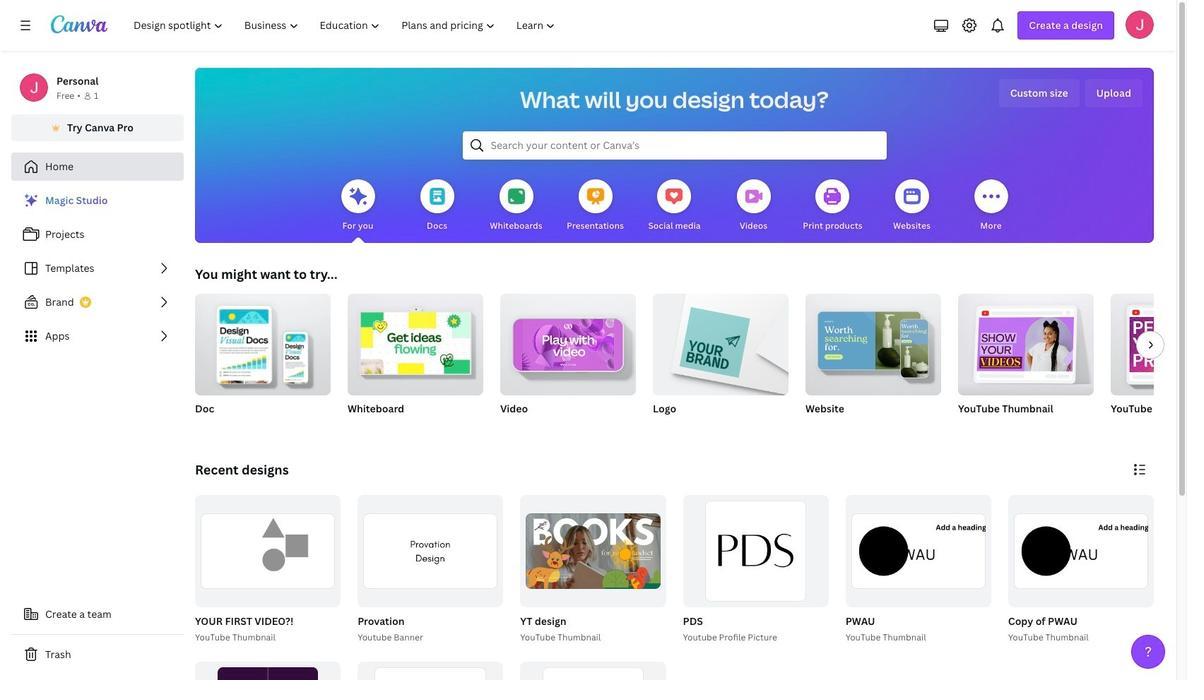 Task type: vqa. For each thing, say whether or not it's contained in the screenshot.
List
yes



Task type: describe. For each thing, give the bounding box(es) containing it.
top level navigation element
[[124, 11, 568, 40]]



Task type: locate. For each thing, give the bounding box(es) containing it.
Search search field
[[491, 132, 859, 159]]

list
[[11, 187, 184, 351]]

james peterson image
[[1126, 11, 1155, 39]]

None search field
[[463, 132, 887, 160]]

group
[[348, 289, 484, 434], [348, 289, 484, 396], [501, 289, 636, 434], [501, 289, 636, 396], [653, 289, 789, 434], [653, 289, 789, 396], [806, 289, 942, 434], [806, 289, 942, 396], [959, 289, 1095, 434], [959, 289, 1095, 396], [195, 294, 331, 434], [1112, 294, 1188, 434], [1112, 294, 1188, 396], [192, 496, 341, 645], [355, 496, 504, 645], [358, 496, 504, 608], [518, 496, 666, 645], [521, 496, 666, 608], [681, 496, 829, 645], [683, 496, 829, 608], [843, 496, 992, 645], [846, 496, 992, 608], [1006, 496, 1155, 645], [1009, 496, 1155, 608], [195, 662, 341, 681], [358, 662, 504, 681], [521, 662, 666, 681]]



